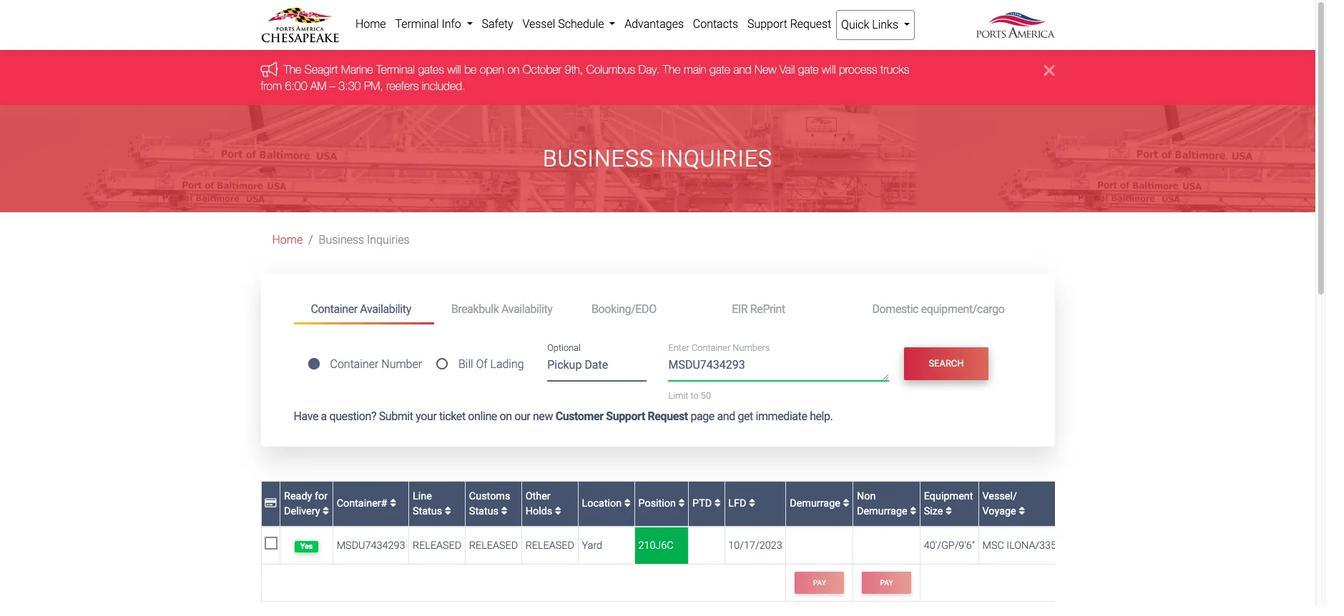 Task type: vqa. For each thing, say whether or not it's contained in the screenshot.
649-
no



Task type: locate. For each thing, give the bounding box(es) containing it.
Optional text field
[[547, 353, 647, 382]]

released down customs status
[[469, 540, 518, 552]]

0 horizontal spatial the
[[284, 63, 301, 76]]

0 vertical spatial home
[[355, 17, 386, 31]]

gate
[[710, 63, 730, 76], [798, 63, 819, 76]]

container right enter
[[692, 343, 731, 354]]

home link
[[351, 10, 391, 39], [272, 233, 303, 247]]

sort image right voyage at the bottom of the page
[[1019, 507, 1025, 517]]

container availability
[[311, 302, 411, 316]]

safety
[[482, 17, 513, 31]]

our
[[514, 410, 530, 423]]

sort image left line
[[390, 499, 396, 509]]

0 horizontal spatial support
[[606, 410, 645, 423]]

0 vertical spatial container
[[311, 302, 358, 316]]

on inside the seagirt marine terminal gates will be open on october 9th, columbus day. the main gate and new vail gate will process trucks from 6:00 am – 3:30 pm, reefers included.
[[507, 63, 520, 76]]

day.
[[639, 63, 660, 76]]

request inside the "support request" link
[[790, 17, 831, 31]]

equipment
[[924, 490, 973, 503]]

availability up container number on the left of the page
[[360, 302, 411, 316]]

vessel/ voyage
[[983, 490, 1019, 518]]

location link
[[582, 498, 631, 510]]

1 vertical spatial support
[[606, 410, 645, 423]]

be
[[464, 63, 477, 76]]

0 horizontal spatial demurrage
[[790, 498, 843, 510]]

1 horizontal spatial business inquiries
[[543, 145, 773, 172]]

credit card image
[[265, 499, 276, 509]]

gate right 'vail'
[[798, 63, 819, 76]]

1 vertical spatial inquiries
[[367, 233, 410, 247]]

holds
[[526, 506, 552, 518]]

advantages link
[[620, 10, 688, 39]]

numbers
[[733, 343, 770, 354]]

lading
[[490, 358, 524, 371]]

october
[[523, 63, 562, 76]]

1 vertical spatial terminal
[[376, 63, 415, 76]]

2 gate from the left
[[798, 63, 819, 76]]

Enter Container Numbers text field
[[668, 357, 889, 381]]

sort image left non
[[843, 499, 849, 509]]

1 vertical spatial request
[[648, 410, 688, 423]]

and left get at bottom right
[[717, 410, 735, 423]]

container
[[311, 302, 358, 316], [692, 343, 731, 354], [330, 358, 379, 371]]

marine
[[341, 63, 373, 76]]

quick links
[[841, 18, 901, 31]]

request
[[790, 17, 831, 31], [648, 410, 688, 423]]

ready
[[284, 490, 312, 503]]

line
[[413, 490, 432, 503]]

0 horizontal spatial availability
[[360, 302, 411, 316]]

reefers
[[386, 79, 419, 92]]

0 vertical spatial request
[[790, 17, 831, 31]]

container for container availability
[[311, 302, 358, 316]]

the seagirt marine terminal gates will be open on october 9th, columbus day. the main gate and new vail gate will process trucks from 6:00 am – 3:30 pm, reefers included.
[[261, 63, 909, 92]]

sort image left ptd
[[678, 499, 685, 509]]

on
[[507, 63, 520, 76], [500, 410, 512, 423]]

1 status from the left
[[413, 506, 442, 518]]

1 horizontal spatial home link
[[351, 10, 391, 39]]

breakbulk availability link
[[434, 296, 574, 323]]

vail
[[780, 63, 795, 76]]

get
[[738, 410, 753, 423]]

1 horizontal spatial support
[[747, 17, 787, 31]]

1 vertical spatial on
[[500, 410, 512, 423]]

0 horizontal spatial business inquiries
[[319, 233, 410, 247]]

links
[[872, 18, 899, 31]]

0 horizontal spatial released
[[413, 540, 462, 552]]

will left be on the top left
[[447, 63, 461, 76]]

availability right breakbulk
[[501, 302, 553, 316]]

1 horizontal spatial request
[[790, 17, 831, 31]]

columbus
[[586, 63, 635, 76]]

inquiries
[[660, 145, 773, 172], [367, 233, 410, 247]]

sort image inside ptd "link"
[[714, 499, 721, 509]]

1 availability from the left
[[360, 302, 411, 316]]

of
[[476, 358, 488, 371]]

ptd link
[[693, 498, 721, 510]]

the right 'day.'
[[663, 63, 681, 76]]

0 vertical spatial home link
[[351, 10, 391, 39]]

have a question? submit your ticket online on our new customer support request page and get immediate help.
[[294, 410, 833, 423]]

booking/edo link
[[574, 296, 715, 323]]

sort image inside demurrage link
[[843, 499, 849, 509]]

bullhorn image
[[261, 61, 284, 77]]

trucks
[[881, 63, 909, 76]]

1 horizontal spatial released
[[469, 540, 518, 552]]

status down customs
[[469, 506, 499, 518]]

will left process
[[822, 63, 836, 76]]

2 availability from the left
[[501, 302, 553, 316]]

2 horizontal spatial released
[[526, 540, 574, 552]]

1 will from the left
[[447, 63, 461, 76]]

2 the from the left
[[663, 63, 681, 76]]

gate right main
[[710, 63, 730, 76]]

request left quick
[[790, 17, 831, 31]]

demurrage left non
[[790, 498, 843, 510]]

customer support request link
[[556, 410, 688, 423]]

the
[[284, 63, 301, 76], [663, 63, 681, 76]]

sort image left lfd in the right bottom of the page
[[714, 499, 721, 509]]

1 vertical spatial home link
[[272, 233, 303, 247]]

1 horizontal spatial gate
[[798, 63, 819, 76]]

will
[[447, 63, 461, 76], [822, 63, 836, 76]]

limit to 50
[[668, 390, 711, 401]]

1 horizontal spatial demurrage
[[857, 506, 908, 518]]

status for line
[[413, 506, 442, 518]]

3:30
[[339, 79, 361, 92]]

sort image left customs status
[[445, 507, 451, 517]]

sort image left size at the right bottom of the page
[[910, 507, 917, 517]]

0 horizontal spatial will
[[447, 63, 461, 76]]

1 horizontal spatial inquiries
[[660, 145, 773, 172]]

and left new
[[734, 63, 752, 76]]

status for customs
[[469, 506, 499, 518]]

msc
[[983, 540, 1004, 552]]

1 vertical spatial home
[[272, 233, 303, 247]]

3 released from the left
[[526, 540, 574, 552]]

0 vertical spatial business inquiries
[[543, 145, 773, 172]]

1 vertical spatial business
[[319, 233, 364, 247]]

sort image up 10/17/2023
[[749, 499, 755, 509]]

container availability link
[[294, 296, 434, 325]]

support right customer
[[606, 410, 645, 423]]

number
[[381, 358, 422, 371]]

released
[[413, 540, 462, 552], [469, 540, 518, 552], [526, 540, 574, 552]]

1 horizontal spatial status
[[469, 506, 499, 518]]

1 horizontal spatial business
[[543, 145, 654, 172]]

business inquiries
[[543, 145, 773, 172], [319, 233, 410, 247]]

status inside customs status
[[469, 506, 499, 518]]

on left our
[[500, 410, 512, 423]]

sort image down customs
[[501, 507, 508, 517]]

sort image inside location link
[[624, 499, 631, 509]]

the up 6:00
[[284, 63, 301, 76]]

1 horizontal spatial will
[[822, 63, 836, 76]]

eir reprint link
[[715, 296, 855, 323]]

am
[[310, 79, 326, 92]]

and inside the seagirt marine terminal gates will be open on october 9th, columbus day. the main gate and new vail gate will process trucks from 6:00 am – 3:30 pm, reefers included.
[[734, 63, 752, 76]]

terminal left info
[[395, 17, 439, 31]]

sort image
[[390, 499, 396, 509], [624, 499, 631, 509], [749, 499, 755, 509], [843, 499, 849, 509], [323, 507, 329, 517], [445, 507, 451, 517], [501, 507, 508, 517], [946, 507, 952, 517], [1019, 507, 1025, 517]]

support up new
[[747, 17, 787, 31]]

2 vertical spatial container
[[330, 358, 379, 371]]

demurrage inside non demurrage
[[857, 506, 908, 518]]

1 vertical spatial container
[[692, 343, 731, 354]]

contacts
[[693, 17, 738, 31]]

container number
[[330, 358, 422, 371]]

demurrage
[[790, 498, 843, 510], [857, 506, 908, 518]]

delivery
[[284, 506, 320, 518]]

search
[[929, 359, 964, 369]]

request down limit
[[648, 410, 688, 423]]

terminal up reefers
[[376, 63, 415, 76]]

container# link
[[337, 498, 396, 510]]

demurrage down non
[[857, 506, 908, 518]]

container left number
[[330, 358, 379, 371]]

quick
[[841, 18, 869, 31]]

status
[[413, 506, 442, 518], [469, 506, 499, 518]]

0 horizontal spatial gate
[[710, 63, 730, 76]]

vessel
[[523, 17, 555, 31]]

released down the line status
[[413, 540, 462, 552]]

sort image
[[678, 499, 685, 509], [714, 499, 721, 509], [555, 507, 561, 517], [910, 507, 917, 517]]

home
[[355, 17, 386, 31], [272, 233, 303, 247]]

0 vertical spatial on
[[507, 63, 520, 76]]

0 horizontal spatial status
[[413, 506, 442, 518]]

sort image down for
[[323, 507, 329, 517]]

status inside the line status
[[413, 506, 442, 518]]

0 horizontal spatial home
[[272, 233, 303, 247]]

on right open
[[507, 63, 520, 76]]

1 horizontal spatial the
[[663, 63, 681, 76]]

container up container number on the left of the page
[[311, 302, 358, 316]]

0 horizontal spatial home link
[[272, 233, 303, 247]]

bill of lading
[[459, 358, 524, 371]]

1 horizontal spatial availability
[[501, 302, 553, 316]]

0 vertical spatial business
[[543, 145, 654, 172]]

0 vertical spatial and
[[734, 63, 752, 76]]

0 horizontal spatial business
[[319, 233, 364, 247]]

reprint
[[750, 302, 785, 316]]

released down holds
[[526, 540, 574, 552]]

0 horizontal spatial request
[[648, 410, 688, 423]]

availability
[[360, 302, 411, 316], [501, 302, 553, 316]]

status down line
[[413, 506, 442, 518]]

sort image left position
[[624, 499, 631, 509]]

2 status from the left
[[469, 506, 499, 518]]



Task type: describe. For each thing, give the bounding box(es) containing it.
0 vertical spatial inquiries
[[660, 145, 773, 172]]

equipment size
[[924, 490, 973, 518]]

breakbulk availability
[[451, 302, 553, 316]]

2 released from the left
[[469, 540, 518, 552]]

enter container numbers
[[668, 343, 770, 354]]

non demurrage
[[857, 490, 910, 518]]

vessel/
[[983, 490, 1017, 503]]

yes
[[300, 542, 313, 551]]

quick links link
[[836, 10, 915, 40]]

customer
[[556, 410, 604, 423]]

0 horizontal spatial inquiries
[[367, 233, 410, 247]]

1 vertical spatial and
[[717, 410, 735, 423]]

help.
[[810, 410, 833, 423]]

ilona/335r
[[1007, 540, 1063, 552]]

non
[[857, 490, 876, 503]]

10/17/2023
[[728, 540, 782, 552]]

0 vertical spatial support
[[747, 17, 787, 31]]

equipment/cargo
[[921, 302, 1005, 316]]

sort image down equipment
[[946, 507, 952, 517]]

40'/gp/9'6"
[[924, 540, 975, 552]]

open
[[480, 63, 504, 76]]

the seagirt marine terminal gates will be open on october 9th, columbus day. the main gate and new vail gate will process trucks from 6:00 am – 3:30 pm, reefers included. alert
[[0, 50, 1316, 105]]

other holds
[[526, 490, 555, 518]]

info
[[442, 17, 461, 31]]

1 horizontal spatial home
[[355, 17, 386, 31]]

enter
[[668, 343, 689, 354]]

sort image inside "position" link
[[678, 499, 685, 509]]

domestic equipment/cargo link
[[855, 296, 1022, 323]]

sort image right holds
[[555, 507, 561, 517]]

breakbulk
[[451, 302, 499, 316]]

0 vertical spatial terminal
[[395, 17, 439, 31]]

page
[[691, 410, 715, 423]]

support request link
[[743, 10, 836, 39]]

bill
[[459, 358, 473, 371]]

msc ilona/335r
[[983, 540, 1063, 552]]

gates
[[418, 63, 444, 76]]

container for container number
[[330, 358, 379, 371]]

booking/edo
[[592, 302, 657, 316]]

ready for delivery
[[284, 490, 328, 518]]

optional
[[547, 343, 581, 354]]

the seagirt marine terminal gates will be open on october 9th, columbus day. the main gate and new vail gate will process trucks from 6:00 am – 3:30 pm, reefers included. link
[[261, 63, 909, 92]]

eir reprint
[[732, 302, 785, 316]]

9th,
[[565, 63, 583, 76]]

new
[[533, 410, 553, 423]]

main
[[684, 63, 707, 76]]

a
[[321, 410, 327, 423]]

msdu7434293
[[337, 540, 405, 552]]

ticket
[[439, 410, 466, 423]]

close image
[[1044, 62, 1055, 79]]

sort image inside the lfd link
[[749, 499, 755, 509]]

1 the from the left
[[284, 63, 301, 76]]

availability for breakbulk availability
[[501, 302, 553, 316]]

to
[[691, 390, 699, 401]]

lfd
[[728, 498, 749, 510]]

50
[[701, 390, 711, 401]]

seagirt
[[305, 63, 338, 76]]

position
[[638, 498, 678, 510]]

2 will from the left
[[822, 63, 836, 76]]

included.
[[422, 79, 465, 92]]

1 gate from the left
[[710, 63, 730, 76]]

terminal info link
[[391, 10, 477, 39]]

demurrage link
[[790, 498, 849, 510]]

your
[[416, 410, 437, 423]]

container#
[[337, 498, 390, 510]]

yard
[[582, 540, 602, 552]]

advantages
[[625, 17, 684, 31]]

search button
[[904, 348, 988, 381]]

ptd
[[693, 498, 714, 510]]

have
[[294, 410, 318, 423]]

sort image inside container# link
[[390, 499, 396, 509]]

customs
[[469, 490, 510, 503]]

location
[[582, 498, 624, 510]]

other
[[526, 490, 551, 503]]

domestic
[[872, 302, 919, 316]]

–
[[330, 79, 335, 92]]

terminal inside the seagirt marine terminal gates will be open on october 9th, columbus day. the main gate and new vail gate will process trucks from 6:00 am – 3:30 pm, reefers included.
[[376, 63, 415, 76]]

pm,
[[364, 79, 383, 92]]

1 vertical spatial business inquiries
[[319, 233, 410, 247]]

process
[[839, 63, 877, 76]]

terminal info
[[395, 17, 464, 31]]

safety link
[[477, 10, 518, 39]]

immediate
[[756, 410, 807, 423]]

new
[[755, 63, 776, 76]]

1 released from the left
[[413, 540, 462, 552]]

question?
[[329, 410, 376, 423]]

vessel schedule
[[523, 17, 607, 31]]

210j6c
[[638, 540, 674, 552]]

limit
[[668, 390, 688, 401]]

position link
[[638, 498, 685, 510]]

submit
[[379, 410, 413, 423]]

6:00
[[285, 79, 307, 92]]

availability for container availability
[[360, 302, 411, 316]]

customs status
[[469, 490, 510, 518]]

online
[[468, 410, 497, 423]]

vessel schedule link
[[518, 10, 620, 39]]

voyage
[[983, 506, 1016, 518]]

lfd link
[[728, 498, 755, 510]]



